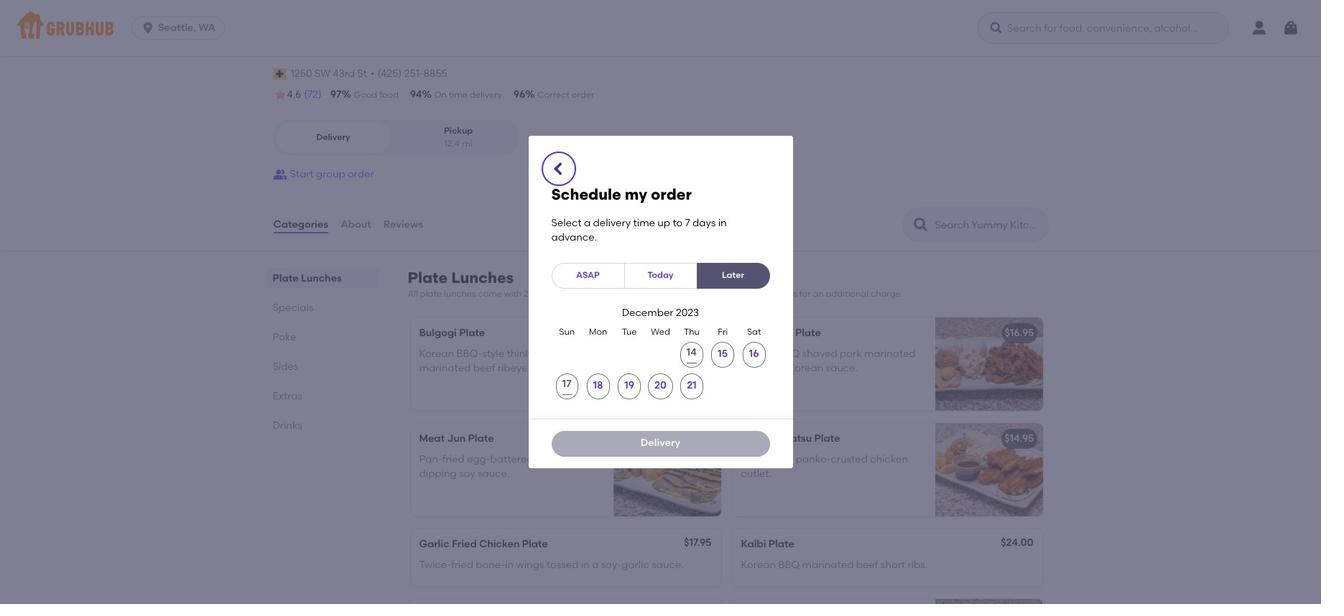 Task type: describe. For each thing, give the bounding box(es) containing it.
to
[[673, 217, 683, 229]]

chicken katsu plate
[[741, 433, 840, 445]]

with inside plate lunches all plate lunches come with 2 scoops of rice, mac salad, soy potatoes, and japchae. add sides for an additional charge.
[[504, 289, 522, 299]]

meat jun plate
[[419, 433, 494, 445]]

poke
[[273, 331, 296, 344]]

18
[[593, 380, 603, 392]]

kalbi plate
[[741, 538, 795, 551]]

2 horizontal spatial svg image
[[1283, 19, 1300, 37]]

tossed
[[547, 559, 579, 571]]

spicy pork plate image
[[935, 318, 1043, 411]]

drinks
[[273, 420, 302, 432]]

fried for deep-
[[771, 453, 794, 465]]

plate up bbq-
[[459, 327, 485, 339]]

0 vertical spatial $17.95
[[685, 327, 712, 339]]

1 horizontal spatial chicken
[[741, 433, 782, 445]]

december
[[622, 307, 674, 319]]

plate inside plate lunches all plate lunches come with 2 scoops of rice, mac salad, soy potatoes, and japchae. add sides for an additional charge.
[[408, 269, 448, 287]]

asap
[[576, 270, 600, 280]]

schedule
[[551, 186, 621, 204]]

spicy image
[[741, 389, 754, 402]]

panko-
[[796, 453, 831, 465]]

potatoes,
[[657, 289, 697, 299]]

korean for kalbi plate
[[741, 559, 776, 571]]

loco moco plate image
[[935, 599, 1043, 604]]

later
[[722, 270, 744, 280]]

bbq for marinated
[[778, 559, 800, 571]]

19 button
[[618, 373, 641, 399]]

soy inside pan-fried egg-battered bulgogi with dipping soy sauce.
[[459, 468, 475, 480]]

korean bbq-style thinly sliced and marinated beef ribeye.
[[419, 348, 586, 374]]

svg image
[[989, 21, 1004, 35]]

seattle, wa
[[158, 22, 216, 34]]

up
[[658, 217, 670, 229]]

egg-
[[467, 453, 490, 465]]

chicken
[[870, 453, 908, 465]]

thu
[[684, 327, 700, 337]]

bbq for shaved
[[778, 348, 800, 360]]

bulgogi
[[536, 453, 573, 465]]

start
[[290, 168, 314, 180]]

ribs.
[[908, 559, 928, 571]]

on
[[434, 90, 447, 100]]

star icon image
[[273, 88, 287, 102]]

2023
[[676, 307, 699, 319]]

fri
[[718, 327, 728, 337]]

bbq-
[[457, 348, 482, 360]]

2
[[524, 289, 529, 299]]

in left wings
[[505, 559, 514, 571]]

$16.95
[[1005, 327, 1034, 339]]

a inside korean bbq shaved pork marinated in a spicy korean sauce.
[[752, 362, 759, 374]]

wed
[[651, 327, 670, 337]]

salad,
[[614, 289, 639, 299]]

an
[[813, 289, 824, 299]]

pork
[[771, 327, 793, 339]]

pan-
[[419, 453, 442, 465]]

16
[[749, 348, 759, 360]]

21
[[687, 380, 697, 392]]

97
[[330, 88, 342, 101]]

20
[[655, 380, 667, 392]]

meat
[[419, 433, 445, 445]]

mi
[[462, 138, 473, 149]]

of
[[562, 289, 571, 299]]

correct order
[[538, 90, 594, 100]]

add
[[757, 289, 774, 299]]

tue
[[622, 327, 637, 337]]

plate up the egg-
[[468, 433, 494, 445]]

about
[[341, 218, 371, 231]]

lunches
[[444, 289, 476, 299]]

and inside korean bbq-style thinly sliced and marinated beef ribeye.
[[566, 348, 586, 360]]

kalbi
[[741, 538, 766, 551]]

1250
[[291, 67, 312, 80]]

for
[[800, 289, 811, 299]]

1 horizontal spatial svg image
[[550, 160, 567, 178]]

lunches for plate lunches all plate lunches come with 2 scoops of rice, mac salad, soy potatoes, and japchae. add sides for an additional charge.
[[451, 269, 514, 287]]

japchae.
[[718, 289, 755, 299]]

specials
[[273, 302, 314, 314]]

spicy
[[741, 327, 768, 339]]

start group order
[[290, 168, 374, 180]]

order for start group order
[[348, 168, 374, 180]]

pickup
[[444, 126, 473, 136]]

subscription pass image
[[273, 68, 287, 80]]

Search Yummy Kitchen search field
[[934, 218, 1044, 232]]

korean bbq shaved pork marinated in a spicy korean sauce.
[[741, 348, 916, 374]]

charge.
[[871, 289, 903, 299]]

reviews
[[383, 218, 423, 231]]

people icon image
[[273, 167, 287, 182]]

plate lunches
[[273, 272, 342, 285]]

search icon image
[[912, 216, 929, 234]]

sun
[[559, 327, 575, 337]]

days
[[693, 217, 716, 229]]

in right tossed
[[581, 559, 590, 571]]

fried for twice-
[[451, 559, 473, 571]]

reviews button
[[383, 199, 424, 251]]

additional
[[826, 289, 869, 299]]

korean bbq marinated beef short ribs.
[[741, 559, 928, 571]]

1250 sw 43rd st button
[[290, 66, 368, 82]]

soy-
[[601, 559, 622, 571]]

delivery button
[[551, 431, 770, 457]]

spicy pork plate
[[741, 327, 821, 339]]

pickup 12.4 mi
[[444, 126, 473, 149]]

seattle, wa button
[[132, 17, 231, 40]]

with inside pan-fried egg-battered bulgogi with dipping soy sauce.
[[575, 453, 596, 465]]

fried for pan-
[[442, 453, 465, 465]]



Task type: locate. For each thing, give the bounding box(es) containing it.
1 vertical spatial and
[[566, 348, 586, 360]]

0 horizontal spatial cell
[[551, 373, 583, 399]]

2 horizontal spatial sauce.
[[826, 362, 858, 374]]

251-
[[404, 67, 424, 80]]

soy
[[641, 289, 655, 299], [459, 468, 475, 480]]

order inside button
[[348, 168, 374, 180]]

today
[[648, 270, 674, 280]]

1 horizontal spatial lunches
[[451, 269, 514, 287]]

soy down the egg-
[[459, 468, 475, 480]]

order right correct
[[572, 90, 594, 100]]

1 horizontal spatial order
[[572, 90, 594, 100]]

and down the sun
[[566, 348, 586, 360]]

cell for 18
[[551, 373, 583, 399]]

1 horizontal spatial sauce.
[[652, 559, 684, 571]]

a down 16
[[752, 362, 759, 374]]

2 vertical spatial order
[[651, 186, 692, 204]]

0 horizontal spatial marinated
[[419, 362, 471, 374]]

spicy
[[761, 362, 786, 374]]

correct
[[538, 90, 570, 100]]

plate up specials
[[273, 272, 299, 285]]

main navigation navigation
[[0, 0, 1321, 56]]

extras
[[273, 390, 303, 402]]

$17.95 left kalbi
[[684, 537, 712, 549]]

fried down jun
[[442, 453, 465, 465]]

on time delivery
[[434, 90, 502, 100]]

twice-
[[419, 559, 451, 571]]

$17.95
[[685, 327, 712, 339], [684, 537, 712, 549]]

1 vertical spatial delivery
[[641, 437, 681, 449]]

0 vertical spatial cell
[[676, 342, 707, 368]]

korean for bulgogi plate
[[419, 348, 454, 360]]

order for schedule my order
[[651, 186, 692, 204]]

2 vertical spatial marinated
[[802, 559, 854, 571]]

beef left short
[[856, 559, 878, 571]]

sauce. inside korean bbq shaved pork marinated in a spicy korean sauce.
[[826, 362, 858, 374]]

1 vertical spatial soy
[[459, 468, 475, 480]]

sides
[[776, 289, 797, 299]]

delivery inside button
[[641, 437, 681, 449]]

marinated down bbq-
[[419, 362, 471, 374]]

20 button
[[648, 373, 673, 399]]

1 vertical spatial a
[[752, 362, 759, 374]]

cell down thu
[[676, 342, 707, 368]]

delivery for 94
[[470, 90, 502, 100]]

fried
[[442, 453, 465, 465], [771, 453, 794, 465], [451, 559, 473, 571]]

with left 2
[[504, 289, 522, 299]]

yummy kitchen
[[273, 32, 427, 57]]

st
[[357, 67, 367, 80]]

today button
[[624, 263, 697, 289]]

seattle,
[[158, 22, 196, 34]]

0 vertical spatial beef
[[473, 362, 495, 374]]

2 horizontal spatial a
[[752, 362, 759, 374]]

korean down shaved
[[789, 362, 824, 374]]

1 horizontal spatial beef
[[856, 559, 878, 571]]

lunches up come at top
[[451, 269, 514, 287]]

style
[[482, 348, 504, 360]]

wings
[[516, 559, 544, 571]]

0 horizontal spatial chicken
[[479, 538, 520, 551]]

1 vertical spatial bbq
[[778, 559, 800, 571]]

cell left the 18 button
[[551, 373, 583, 399]]

2 vertical spatial a
[[592, 559, 599, 571]]

1 vertical spatial chicken
[[479, 538, 520, 551]]

1 bbq from the top
[[778, 348, 800, 360]]

order right group
[[348, 168, 374, 180]]

$17.95 down 2023
[[685, 327, 712, 339]]

delivery
[[470, 90, 502, 100], [593, 217, 631, 229]]

0 horizontal spatial lunches
[[301, 272, 342, 285]]

delivery for schedule my order
[[593, 217, 631, 229]]

sauce. down pork at the right bottom of page
[[826, 362, 858, 374]]

bbq inside korean bbq shaved pork marinated in a spicy korean sauce.
[[778, 348, 800, 360]]

svg image
[[1283, 19, 1300, 37], [141, 21, 155, 35], [550, 160, 567, 178]]

0 horizontal spatial soy
[[459, 468, 475, 480]]

crusted
[[831, 453, 868, 465]]

korean down kalbi
[[741, 559, 776, 571]]

and inside plate lunches all plate lunches come with 2 scoops of rice, mac salad, soy potatoes, and japchae. add sides for an additional charge.
[[699, 289, 716, 299]]

my
[[625, 186, 647, 204]]

0 vertical spatial and
[[699, 289, 716, 299]]

bbq up the spicy in the right of the page
[[778, 348, 800, 360]]

2 horizontal spatial marinated
[[864, 348, 916, 360]]

advance.
[[551, 232, 597, 244]]

beef inside korean bbq-style thinly sliced and marinated beef ribeye.
[[473, 362, 495, 374]]

categories
[[273, 218, 328, 231]]

1 vertical spatial beef
[[856, 559, 878, 571]]

yummy kitchen logo image
[[987, 0, 1037, 45]]

a inside the select a delivery time up to 7 days in advance.
[[584, 217, 591, 229]]

1 horizontal spatial time
[[633, 217, 655, 229]]

with right bulgogi
[[575, 453, 596, 465]]

beef down style
[[473, 362, 495, 374]]

rice,
[[573, 289, 591, 299]]

fried down chicken katsu plate
[[771, 453, 794, 465]]

bulgogi plate image
[[613, 318, 721, 411]]

garlic fried chicken plate
[[419, 538, 548, 551]]

43rd
[[333, 67, 355, 80]]

chicken up the bone-
[[479, 538, 520, 551]]

0 vertical spatial soy
[[641, 289, 655, 299]]

plate up panko-
[[814, 433, 840, 445]]

korean inside korean bbq-style thinly sliced and marinated beef ribeye.
[[419, 348, 454, 360]]

0 horizontal spatial a
[[584, 217, 591, 229]]

0 horizontal spatial and
[[566, 348, 586, 360]]

start group order button
[[273, 162, 374, 188]]

0 horizontal spatial delivery
[[316, 132, 350, 142]]

good food
[[354, 90, 399, 100]]

marinated right pork at the right bottom of page
[[864, 348, 916, 360]]

marinated inside korean bbq shaved pork marinated in a spicy korean sauce.
[[864, 348, 916, 360]]

1 horizontal spatial cell
[[676, 342, 707, 368]]

0 horizontal spatial with
[[504, 289, 522, 299]]

0 horizontal spatial sauce.
[[478, 468, 510, 480]]

sw
[[315, 67, 331, 80]]

21 button
[[681, 373, 703, 399]]

delivery
[[316, 132, 350, 142], [641, 437, 681, 449]]

1 horizontal spatial marinated
[[802, 559, 854, 571]]

korean
[[419, 348, 454, 360], [741, 348, 776, 360], [789, 362, 824, 374], [741, 559, 776, 571]]

lunches for plate lunches
[[301, 272, 342, 285]]

garlic
[[622, 559, 649, 571]]

$24.00
[[1001, 537, 1034, 549]]

all
[[408, 289, 418, 299]]

fried inside pan-fried egg-battered bulgogi with dipping soy sauce.
[[442, 453, 465, 465]]

good
[[354, 90, 377, 100]]

short
[[881, 559, 905, 571]]

garlic
[[419, 538, 450, 551]]

delivery left $18.00
[[641, 437, 681, 449]]

shaved
[[802, 348, 838, 360]]

delivery up start group order
[[316, 132, 350, 142]]

1 vertical spatial marinated
[[419, 362, 471, 374]]

(425) 251-8855 button
[[378, 67, 448, 81]]

lunches inside plate lunches all plate lunches come with 2 scoops of rice, mac salad, soy potatoes, and japchae. add sides for an additional charge.
[[451, 269, 514, 287]]

delivery inside the select a delivery time up to 7 days in advance.
[[593, 217, 631, 229]]

0 vertical spatial order
[[572, 90, 594, 100]]

8855
[[424, 67, 448, 80]]

0 vertical spatial delivery
[[316, 132, 350, 142]]

1 horizontal spatial soy
[[641, 289, 655, 299]]

1 horizontal spatial a
[[592, 559, 599, 571]]

0 horizontal spatial order
[[348, 168, 374, 180]]

about button
[[340, 199, 372, 251]]

chicken up the deep-
[[741, 433, 782, 445]]

plate up shaved
[[795, 327, 821, 339]]

option group containing pickup
[[273, 119, 519, 156]]

0 horizontal spatial beef
[[473, 362, 495, 374]]

2 bbq from the top
[[778, 559, 800, 571]]

1 vertical spatial time
[[633, 217, 655, 229]]

0 vertical spatial with
[[504, 289, 522, 299]]

in inside korean bbq shaved pork marinated in a spicy korean sauce.
[[741, 362, 750, 374]]

0 vertical spatial chicken
[[741, 433, 782, 445]]

soy up december at the bottom
[[641, 289, 655, 299]]

94
[[410, 88, 422, 101]]

korean for spicy pork plate
[[741, 348, 776, 360]]

sliced
[[535, 348, 564, 360]]

svg image inside seattle, wa button
[[141, 21, 155, 35]]

plate up plate on the left of page
[[408, 269, 448, 287]]

1 horizontal spatial and
[[699, 289, 716, 299]]

mon
[[589, 327, 607, 337]]

categories button
[[273, 199, 329, 251]]

delivery left 96
[[470, 90, 502, 100]]

• (425) 251-8855
[[371, 67, 448, 80]]

fried down fried
[[451, 559, 473, 571]]

0 horizontal spatial svg image
[[141, 21, 155, 35]]

1 vertical spatial order
[[348, 168, 374, 180]]

meat jun plate image
[[613, 424, 721, 517]]

2 horizontal spatial order
[[651, 186, 692, 204]]

sauce. right garlic
[[652, 559, 684, 571]]

16 button
[[743, 342, 766, 368]]

7
[[685, 217, 690, 229]]

0 horizontal spatial delivery
[[470, 90, 502, 100]]

chicken
[[741, 433, 782, 445], [479, 538, 520, 551]]

time right on
[[449, 90, 468, 100]]

1 horizontal spatial delivery
[[593, 217, 631, 229]]

0 vertical spatial sauce.
[[826, 362, 858, 374]]

plate
[[408, 269, 448, 287], [273, 272, 299, 285], [459, 327, 485, 339], [795, 327, 821, 339], [468, 433, 494, 445], [814, 433, 840, 445], [522, 538, 548, 551], [769, 538, 795, 551]]

plate
[[420, 289, 442, 299]]

1 vertical spatial delivery
[[593, 217, 631, 229]]

chicken katsu plate image
[[935, 424, 1043, 517]]

1250 sw 43rd st
[[291, 67, 367, 80]]

option group
[[273, 119, 519, 156]]

a
[[584, 217, 591, 229], [752, 362, 759, 374], [592, 559, 599, 571]]

time left the up
[[633, 217, 655, 229]]

19
[[625, 380, 634, 392]]

a up 'advance.'
[[584, 217, 591, 229]]

order up to
[[651, 186, 692, 204]]

december 2023
[[622, 307, 699, 319]]

thinly
[[507, 348, 533, 360]]

cell for 15
[[676, 342, 707, 368]]

and
[[699, 289, 716, 299], [566, 348, 586, 360]]

mac
[[593, 289, 612, 299]]

0 vertical spatial time
[[449, 90, 468, 100]]

battered
[[490, 453, 534, 465]]

marinated left short
[[802, 559, 854, 571]]

in down 16
[[741, 362, 750, 374]]

1 vertical spatial cell
[[551, 373, 583, 399]]

1 vertical spatial $17.95
[[684, 537, 712, 549]]

korean down bulgogi
[[419, 348, 454, 360]]

0 vertical spatial marinated
[[864, 348, 916, 360]]

bulgogi plate
[[419, 327, 485, 339]]

0 vertical spatial bbq
[[778, 348, 800, 360]]

1 vertical spatial sauce.
[[478, 468, 510, 480]]

0 horizontal spatial time
[[449, 90, 468, 100]]

korean down spicy
[[741, 348, 776, 360]]

in right days
[[718, 217, 727, 229]]

time inside the select a delivery time up to 7 days in advance.
[[633, 217, 655, 229]]

0 vertical spatial delivery
[[470, 90, 502, 100]]

plate lunches all plate lunches come with 2 scoops of rice, mac salad, soy potatoes, and japchae. add sides for an additional charge.
[[408, 269, 903, 299]]

a left soy-
[[592, 559, 599, 571]]

1 horizontal spatial delivery
[[641, 437, 681, 449]]

in inside the select a delivery time up to 7 days in advance.
[[718, 217, 727, 229]]

plate right kalbi
[[769, 538, 795, 551]]

select a delivery time up to 7 days in advance.
[[551, 217, 727, 244]]

fried inside deep-fried panko-crusted chicken cutlet.
[[771, 453, 794, 465]]

jun
[[447, 433, 466, 445]]

cell
[[676, 342, 707, 368], [551, 373, 583, 399]]

fried
[[452, 538, 477, 551]]

bbq down kalbi plate
[[778, 559, 800, 571]]

plate up wings
[[522, 538, 548, 551]]

0 vertical spatial a
[[584, 217, 591, 229]]

time
[[449, 90, 468, 100], [633, 217, 655, 229]]

delivery down schedule my order
[[593, 217, 631, 229]]

1 vertical spatial with
[[575, 453, 596, 465]]

soy inside plate lunches all plate lunches come with 2 scoops of rice, mac salad, soy potatoes, and japchae. add sides for an additional charge.
[[641, 289, 655, 299]]

marinated inside korean bbq-style thinly sliced and marinated beef ribeye.
[[419, 362, 471, 374]]

sauce. inside pan-fried egg-battered bulgogi with dipping soy sauce.
[[478, 468, 510, 480]]

(72)
[[304, 88, 322, 101]]

2 vertical spatial sauce.
[[652, 559, 684, 571]]

lunches up specials
[[301, 272, 342, 285]]

and left japchae.
[[699, 289, 716, 299]]

sauce. down the egg-
[[478, 468, 510, 480]]

15
[[718, 348, 728, 360]]

1 horizontal spatial with
[[575, 453, 596, 465]]



Task type: vqa. For each thing, say whether or not it's contained in the screenshot.
Can you order the Popeyes chicken sandwich online? Link at top
no



